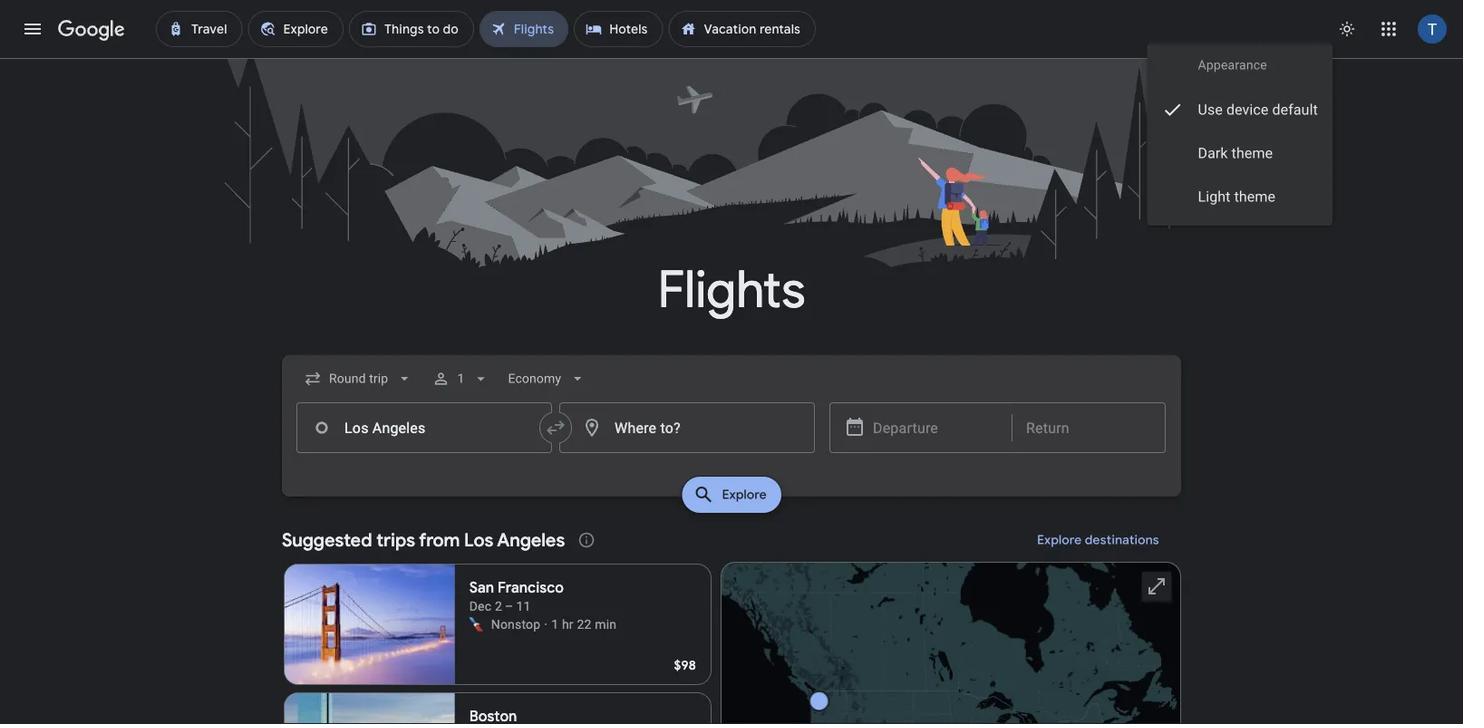 Task type: vqa. For each thing, say whether or not it's contained in the screenshot.
Search by voice image
no



Task type: locate. For each thing, give the bounding box(es) containing it.
 image inside suggested trips from los angeles region
[[544, 616, 548, 634]]

None text field
[[297, 403, 552, 453]]

use device default
[[1199, 101, 1319, 118]]

none text field inside flight search field
[[297, 403, 552, 453]]

theme right light
[[1235, 188, 1276, 205]]

suggested trips from los angeles
[[282, 529, 565, 552]]

1 hr 22 min
[[552, 617, 617, 632]]

explore left destinations
[[1038, 532, 1082, 549]]

 image
[[544, 616, 548, 634]]

explore
[[722, 487, 767, 503], [1038, 532, 1082, 549]]

use
[[1199, 101, 1223, 118]]

light theme
[[1199, 188, 1276, 205]]

san
[[470, 579, 494, 598]]

hr
[[562, 617, 574, 632]]

1 vertical spatial theme
[[1235, 188, 1276, 205]]

1 horizontal spatial 1
[[552, 617, 559, 632]]

1 inside suggested trips from los angeles region
[[552, 617, 559, 632]]

dark theme
[[1199, 145, 1274, 162]]

use device default radio item
[[1148, 88, 1333, 131]]

explore for explore destinations
[[1038, 532, 1082, 549]]

None field
[[297, 363, 421, 395], [501, 363, 594, 395], [297, 363, 421, 395], [501, 363, 594, 395]]

explore destinations button
[[1016, 519, 1182, 562]]

1
[[457, 371, 465, 386], [552, 617, 559, 632]]

1 button
[[425, 357, 497, 401]]

1 inside popup button
[[457, 371, 465, 386]]

destinations
[[1085, 532, 1160, 549]]

suggested
[[282, 529, 372, 552]]

0 vertical spatial theme
[[1232, 145, 1274, 162]]

theme right dark
[[1232, 145, 1274, 162]]

theme
[[1232, 145, 1274, 162], [1235, 188, 1276, 205]]

0 horizontal spatial explore
[[722, 487, 767, 503]]

1 vertical spatial explore
[[1038, 532, 1082, 549]]

0 horizontal spatial 1
[[457, 371, 465, 386]]

theme for light theme
[[1235, 188, 1276, 205]]

0 vertical spatial 1
[[457, 371, 465, 386]]

Where to? text field
[[560, 403, 815, 453]]

explore inside button
[[722, 487, 767, 503]]

explore inside button
[[1038, 532, 1082, 549]]

1 vertical spatial 1
[[552, 617, 559, 632]]

flights
[[658, 258, 806, 322]]

appearance
[[1199, 58, 1268, 73]]

nonstop
[[491, 617, 541, 632]]

1 horizontal spatial explore
[[1038, 532, 1082, 549]]

0 vertical spatial explore
[[722, 487, 767, 503]]

dark
[[1199, 145, 1229, 162]]

min
[[595, 617, 617, 632]]

explore down where to? "text box"
[[722, 487, 767, 503]]

Return text field
[[1027, 404, 1152, 453]]



Task type: describe. For each thing, give the bounding box(es) containing it.
explore destinations
[[1038, 532, 1160, 549]]

light
[[1199, 188, 1231, 205]]

1 for 1 hr 22 min
[[552, 617, 559, 632]]

dec
[[470, 599, 492, 614]]

2 – 11
[[495, 599, 531, 614]]

los
[[464, 529, 493, 552]]

trips
[[377, 529, 415, 552]]

98 US dollars text field
[[674, 657, 696, 674]]

explore for explore
[[722, 487, 767, 503]]

appearance group
[[1148, 56, 1333, 219]]

angeles
[[497, 529, 565, 552]]

device
[[1227, 101, 1269, 118]]

Departure text field
[[873, 404, 998, 453]]

Flight search field
[[268, 355, 1196, 519]]

1 for 1
[[457, 371, 465, 386]]

$98
[[674, 657, 696, 674]]

san francisco dec 2 – 11
[[470, 579, 564, 614]]

american image
[[470, 618, 484, 632]]

main menu image
[[22, 18, 44, 40]]

theme for dark theme
[[1232, 145, 1274, 162]]

default
[[1273, 101, 1319, 118]]

change appearance image
[[1326, 7, 1369, 51]]

22
[[577, 617, 592, 632]]

francisco
[[498, 579, 564, 598]]

suggested trips from los angeles region
[[282, 519, 1182, 725]]

explore button
[[682, 477, 781, 513]]

from
[[419, 529, 460, 552]]



